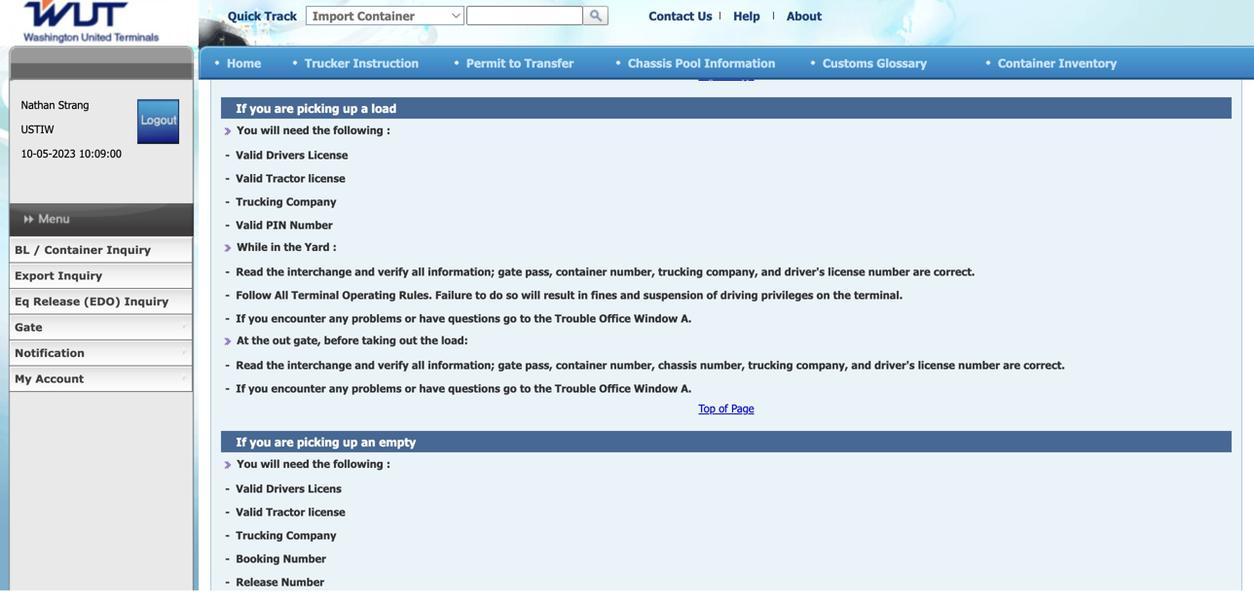 Task type: describe. For each thing, give the bounding box(es) containing it.
help
[[734, 9, 761, 23]]

instruction
[[353, 56, 419, 70]]

eq release (edo) inquiry link
[[9, 289, 193, 315]]

nathan
[[21, 98, 55, 112]]

bl / container inquiry
[[15, 244, 151, 257]]

inquiry for (edo)
[[124, 295, 169, 308]]

container inventory
[[998, 56, 1117, 70]]

10-
[[21, 147, 37, 160]]

transfer
[[525, 56, 574, 70]]

account
[[35, 373, 84, 386]]

strang
[[58, 98, 89, 112]]

customs
[[823, 56, 874, 70]]

my account
[[15, 373, 84, 386]]

inventory
[[1059, 56, 1117, 70]]

export inquiry
[[15, 269, 102, 282]]

about
[[787, 9, 822, 23]]

inquiry for container
[[106, 244, 151, 257]]

chassis
[[628, 56, 672, 70]]

to
[[509, 56, 521, 70]]

track
[[265, 9, 297, 23]]

eq release (edo) inquiry
[[15, 295, 169, 308]]

home
[[227, 56, 261, 70]]

0 vertical spatial container
[[998, 56, 1056, 70]]

10:09:00
[[79, 147, 122, 160]]

bl / container inquiry link
[[9, 238, 193, 264]]

/
[[33, 244, 41, 257]]

permit to transfer
[[467, 56, 574, 70]]

1 vertical spatial inquiry
[[58, 269, 102, 282]]

quick track
[[228, 9, 297, 23]]

notification link
[[9, 341, 193, 367]]

contact
[[649, 9, 695, 23]]



Task type: locate. For each thing, give the bounding box(es) containing it.
eq
[[15, 295, 29, 308]]

gate link
[[9, 315, 193, 341]]

nathan strang
[[21, 98, 89, 112]]

customs glossary
[[823, 56, 927, 70]]

gate
[[15, 321, 42, 334]]

container
[[998, 56, 1056, 70], [44, 244, 103, 257]]

trucker
[[305, 56, 350, 70]]

contact us link
[[649, 9, 713, 23]]

login image
[[138, 99, 179, 144]]

pool
[[676, 56, 701, 70]]

permit
[[467, 56, 506, 70]]

None text field
[[467, 6, 584, 25]]

05-
[[37, 147, 52, 160]]

2023
[[52, 147, 76, 160]]

notification
[[15, 347, 85, 360]]

0 vertical spatial inquiry
[[106, 244, 151, 257]]

release
[[33, 295, 80, 308]]

container left inventory
[[998, 56, 1056, 70]]

2 vertical spatial inquiry
[[124, 295, 169, 308]]

inquiry right (edo)
[[124, 295, 169, 308]]

inquiry
[[106, 244, 151, 257], [58, 269, 102, 282], [124, 295, 169, 308]]

about link
[[787, 9, 822, 23]]

1 horizontal spatial container
[[998, 56, 1056, 70]]

10-05-2023 10:09:00
[[21, 147, 122, 160]]

my account link
[[9, 367, 193, 393]]

quick
[[228, 9, 261, 23]]

information
[[705, 56, 776, 70]]

inquiry down 'bl / container inquiry'
[[58, 269, 102, 282]]

(edo)
[[84, 295, 121, 308]]

us
[[698, 9, 713, 23]]

glossary
[[877, 56, 927, 70]]

contact us
[[649, 9, 713, 23]]

ustiw
[[21, 123, 54, 136]]

0 horizontal spatial container
[[44, 244, 103, 257]]

export
[[15, 269, 54, 282]]

inquiry up export inquiry link
[[106, 244, 151, 257]]

help link
[[734, 9, 761, 23]]

trucker instruction
[[305, 56, 419, 70]]

container up export inquiry
[[44, 244, 103, 257]]

export inquiry link
[[9, 264, 193, 289]]

my
[[15, 373, 32, 386]]

chassis pool information
[[628, 56, 776, 70]]

1 vertical spatial container
[[44, 244, 103, 257]]

bl
[[15, 244, 30, 257]]



Task type: vqa. For each thing, say whether or not it's contained in the screenshot.
11:06:55
no



